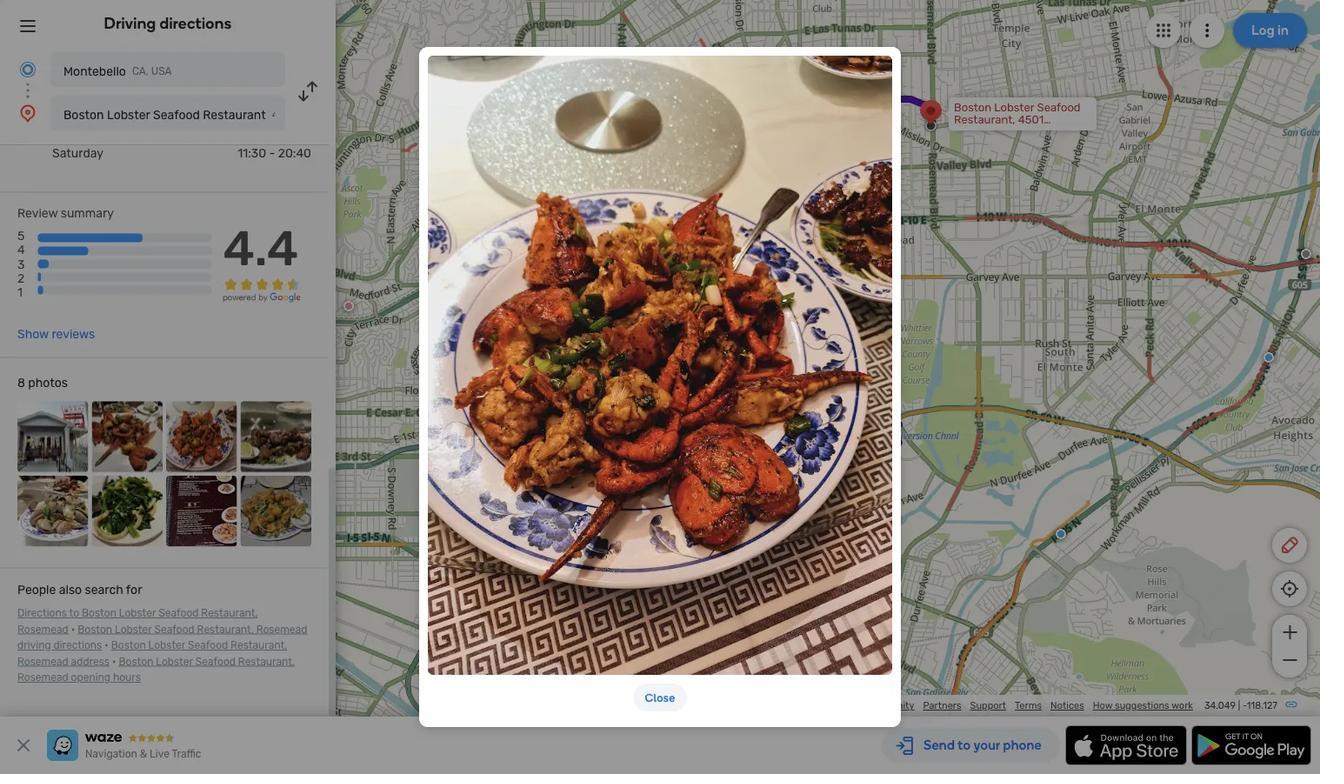 Task type: locate. For each thing, give the bounding box(es) containing it.
directions
[[160, 14, 232, 33], [53, 639, 102, 652]]

hours
[[113, 672, 141, 684]]

community
[[863, 700, 915, 711]]

1 vertical spatial usa
[[844, 556, 867, 569]]

seafood up the boston lobster seafood restaurant, rosemead driving directions
[[159, 607, 199, 619]]

8
[[17, 376, 25, 390]]

partners link
[[923, 700, 962, 711]]

1
[[17, 285, 23, 299]]

usa up 'boston lobster seafood restaurant' button
[[151, 65, 172, 77]]

ca, right montebello
[[132, 65, 149, 77]]

driving
[[17, 639, 51, 652]]

1 horizontal spatial usa
[[844, 556, 867, 569]]

lobster down montebello ca, usa
[[107, 107, 150, 122]]

pencil image
[[1279, 535, 1300, 556]]

4
[[17, 243, 25, 257]]

boston up saturday at top left
[[63, 107, 104, 122]]

restaurant, inside boston lobster seafood restaurant, rosemead opening hours
[[238, 655, 295, 668]]

for
[[126, 583, 142, 597]]

lobster inside "directions to boston lobster seafood restaurant, rosemead"
[[119, 607, 156, 619]]

lobster inside boston lobster seafood restaurant, rosemead address
[[148, 639, 185, 652]]

directions to boston lobster seafood restaurant, rosemead link
[[17, 607, 258, 635]]

seafood left the restaurant at the left top of page
[[153, 107, 200, 122]]

rosemead inside "directions to boston lobster seafood restaurant, rosemead"
[[17, 623, 68, 635]]

support link
[[970, 700, 1006, 711]]

partners
[[923, 700, 962, 711]]

boston inside boston lobster seafood restaurant, rosemead opening hours
[[119, 655, 153, 668]]

lobster
[[107, 107, 150, 122], [119, 607, 156, 619], [115, 623, 152, 635], [148, 639, 185, 652], [156, 655, 193, 668]]

ca,
[[132, 65, 149, 77], [824, 556, 842, 569]]

montebello,
[[760, 556, 821, 569]]

boston up hours
[[119, 655, 153, 668]]

boston lobster seafood restaurant, rosemead address
[[17, 639, 287, 668]]

- right 11:30
[[269, 146, 275, 160]]

-
[[269, 146, 275, 160], [1243, 700, 1247, 711]]

rosemead inside boston lobster seafood restaurant, rosemead address
[[17, 655, 68, 668]]

8 photos
[[17, 376, 68, 390]]

0 horizontal spatial directions
[[53, 639, 102, 652]]

directions inside the boston lobster seafood restaurant, rosemead driving directions
[[53, 639, 102, 652]]

search
[[85, 583, 123, 597]]

&
[[140, 748, 147, 760]]

seafood inside boston lobster seafood restaurant, rosemead address
[[188, 639, 228, 652]]

ca, right the montebello,
[[824, 556, 842, 569]]

notices
[[1051, 700, 1084, 711]]

community partners support terms notices how suggestions work
[[863, 700, 1193, 711]]

0 horizontal spatial -
[[269, 146, 275, 160]]

how suggestions work link
[[1093, 700, 1193, 711]]

5
[[17, 229, 25, 243]]

restaurant, inside "directions to boston lobster seafood restaurant, rosemead"
[[201, 607, 258, 619]]

0 horizontal spatial ca,
[[132, 65, 149, 77]]

1 horizontal spatial ca,
[[824, 556, 842, 569]]

usa for montebello
[[151, 65, 172, 77]]

- right |
[[1243, 700, 1247, 711]]

people also search for
[[17, 583, 142, 597]]

34.049
[[1205, 700, 1236, 711]]

boston for boston lobster seafood restaurant, rosemead driving directions
[[78, 623, 112, 635]]

photos
[[28, 376, 68, 390]]

1 vertical spatial -
[[1243, 700, 1247, 711]]

boston down search
[[82, 607, 116, 619]]

0 horizontal spatial usa
[[151, 65, 172, 77]]

lobster down the boston lobster seafood restaurant, rosemead driving directions
[[156, 655, 193, 668]]

restaurant,
[[201, 607, 258, 619], [197, 623, 254, 635], [231, 639, 287, 652], [238, 655, 295, 668]]

boston lobster seafood restaurant, rosemead driving directions
[[17, 623, 307, 652]]

suggestions
[[1115, 700, 1170, 711]]

usa
[[151, 65, 172, 77], [844, 556, 867, 569]]

rosemead for boston lobster seafood restaurant, rosemead address
[[17, 655, 68, 668]]

boston for boston lobster seafood restaurant, rosemead opening hours
[[119, 655, 153, 668]]

ca, for montebello,
[[824, 556, 842, 569]]

to
[[69, 607, 79, 619]]

0 vertical spatial directions
[[160, 14, 232, 33]]

rosemead
[[17, 623, 68, 635], [256, 623, 307, 635], [17, 655, 68, 668], [17, 672, 68, 684]]

boston inside boston lobster seafood restaurant, rosemead address
[[111, 639, 146, 652]]

image 3 of boston lobster seafood restaurant, rosemead image
[[166, 401, 237, 472]]

work
[[1172, 700, 1193, 711]]

terms
[[1015, 700, 1042, 711]]

navigation
[[85, 748, 137, 760]]

directions
[[17, 607, 67, 619]]

directions right driving at left
[[160, 14, 232, 33]]

usa for montebello,
[[844, 556, 867, 569]]

seafood down the boston lobster seafood restaurant, rosemead driving directions link
[[195, 655, 236, 668]]

seafood inside button
[[153, 107, 200, 122]]

usa inside montebello ca, usa
[[151, 65, 172, 77]]

directions up address
[[53, 639, 102, 652]]

restaurant, for boston lobster seafood restaurant, rosemead opening hours
[[238, 655, 295, 668]]

0 vertical spatial ca,
[[132, 65, 149, 77]]

restaurant, inside boston lobster seafood restaurant, rosemead address
[[231, 639, 287, 652]]

20:40
[[278, 146, 311, 160]]

seafood up boston lobster seafood restaurant, rosemead address link
[[154, 623, 195, 635]]

boston lobster seafood restaurant button
[[50, 96, 285, 130]]

lobster up boston lobster seafood restaurant, rosemead opening hours link
[[148, 639, 185, 652]]

saturday
[[52, 146, 104, 160]]

lobster inside button
[[107, 107, 150, 122]]

1 horizontal spatial directions
[[160, 14, 232, 33]]

seafood for boston lobster seafood restaurant, rosemead address
[[188, 639, 228, 652]]

summary
[[61, 206, 114, 220]]

boston inside 'boston lobster seafood restaurant' button
[[63, 107, 104, 122]]

boston down directions to boston lobster seafood restaurant, rosemead link
[[111, 639, 146, 652]]

lobster inside the boston lobster seafood restaurant, rosemead driving directions
[[115, 623, 152, 635]]

seafood up boston lobster seafood restaurant, rosemead opening hours link
[[188, 639, 228, 652]]

lobster down for
[[119, 607, 156, 619]]

11:30
[[238, 146, 266, 160]]

driving directions
[[104, 14, 232, 33]]

rosemead inside boston lobster seafood restaurant, rosemead opening hours
[[17, 672, 68, 684]]

seafood
[[153, 107, 200, 122], [159, 607, 199, 619], [154, 623, 195, 635], [188, 639, 228, 652], [195, 655, 236, 668]]

boston lobster seafood restaurant, rosemead opening hours link
[[17, 655, 295, 684]]

1 vertical spatial directions
[[53, 639, 102, 652]]

ca, inside montebello ca, usa
[[132, 65, 149, 77]]

reviews
[[52, 327, 95, 341]]

boston inside the boston lobster seafood restaurant, rosemead driving directions
[[78, 623, 112, 635]]

usa right the montebello,
[[844, 556, 867, 569]]

seafood inside the boston lobster seafood restaurant, rosemead driving directions
[[154, 623, 195, 635]]

0 vertical spatial usa
[[151, 65, 172, 77]]

seafood inside boston lobster seafood restaurant, rosemead opening hours
[[195, 655, 236, 668]]

lobster for boston lobster seafood restaurant, rosemead driving directions
[[115, 623, 152, 635]]

1 vertical spatial ca,
[[824, 556, 842, 569]]

restaurant, inside the boston lobster seafood restaurant, rosemead driving directions
[[197, 623, 254, 635]]

ca, for montebello
[[132, 65, 149, 77]]

boston down to
[[78, 623, 112, 635]]

review summary
[[17, 206, 114, 220]]

traffic
[[172, 748, 201, 760]]

link image
[[1285, 698, 1299, 711]]

lobster inside boston lobster seafood restaurant, rosemead opening hours
[[156, 655, 193, 668]]

rosemead inside the boston lobster seafood restaurant, rosemead driving directions
[[256, 623, 307, 635]]

zoom out image
[[1279, 650, 1301, 671]]

boston
[[63, 107, 104, 122], [82, 607, 116, 619], [78, 623, 112, 635], [111, 639, 146, 652], [119, 655, 153, 668]]

image 7 of boston lobster seafood restaurant, rosemead image
[[166, 476, 237, 547]]

lobster up boston lobster seafood restaurant, rosemead address
[[115, 623, 152, 635]]



Task type: describe. For each thing, give the bounding box(es) containing it.
boston for boston lobster seafood restaurant, rosemead address
[[111, 639, 146, 652]]

image 4 of boston lobster seafood restaurant, rosemead image
[[240, 401, 311, 472]]

boston lobster seafood restaurant, rosemead opening hours
[[17, 655, 295, 684]]

show
[[17, 327, 49, 341]]

lobster for boston lobster seafood restaurant, rosemead address
[[148, 639, 185, 652]]

location image
[[17, 103, 38, 124]]

boston lobster seafood restaurant
[[63, 107, 266, 122]]

show reviews
[[17, 327, 95, 341]]

driving
[[104, 14, 156, 33]]

|
[[1238, 700, 1241, 711]]

image 2 of boston lobster seafood restaurant, rosemead image
[[92, 401, 163, 472]]

3
[[17, 257, 25, 271]]

terms link
[[1015, 700, 1042, 711]]

montebello
[[63, 64, 126, 78]]

navigation & live traffic
[[85, 748, 201, 760]]

11:30 - 20:40
[[238, 146, 311, 160]]

how
[[1093, 700, 1113, 711]]

montebello, ca, usa
[[760, 556, 867, 569]]

0 vertical spatial -
[[269, 146, 275, 160]]

community link
[[863, 700, 915, 711]]

restaurant, for boston lobster seafood restaurant, rosemead driving directions
[[197, 623, 254, 635]]

directions to boston lobster seafood restaurant, rosemead
[[17, 607, 258, 635]]

restaurant, for boston lobster seafood restaurant, rosemead address
[[231, 639, 287, 652]]

4.4
[[223, 219, 299, 277]]

address
[[71, 655, 110, 668]]

image 1 of boston lobster seafood restaurant, rosemead image
[[17, 401, 88, 472]]

montebello ca, usa
[[63, 64, 172, 78]]

seafood for boston lobster seafood restaurant, rosemead opening hours
[[195, 655, 236, 668]]

image 5 of boston lobster seafood restaurant, rosemead image
[[17, 476, 88, 547]]

image 8 of boston lobster seafood restaurant, rosemead image
[[240, 476, 311, 547]]

also
[[59, 583, 82, 597]]

seafood for boston lobster seafood restaurant, rosemead driving directions
[[154, 623, 195, 635]]

lobster for boston lobster seafood restaurant, rosemead opening hours
[[156, 655, 193, 668]]

rosemead for boston lobster seafood restaurant, rosemead driving directions
[[256, 623, 307, 635]]

34.049 | -118.127
[[1205, 700, 1278, 711]]

seafood for boston lobster seafood restaurant
[[153, 107, 200, 122]]

people
[[17, 583, 56, 597]]

5 4 3 2 1
[[17, 229, 25, 299]]

boston lobster seafood restaurant, rosemead driving directions link
[[17, 623, 307, 652]]

boston for boston lobster seafood restaurant
[[63, 107, 104, 122]]

support
[[970, 700, 1006, 711]]

live
[[150, 748, 169, 760]]

restaurant
[[203, 107, 266, 122]]

image 6 of boston lobster seafood restaurant, rosemead image
[[92, 476, 163, 547]]

118.127
[[1247, 700, 1278, 711]]

x image
[[13, 735, 34, 756]]

boston inside "directions to boston lobster seafood restaurant, rosemead"
[[82, 607, 116, 619]]

lobster for boston lobster seafood restaurant
[[107, 107, 150, 122]]

notices link
[[1051, 700, 1084, 711]]

2
[[17, 271, 25, 285]]

opening
[[71, 672, 110, 684]]

zoom in image
[[1279, 622, 1301, 643]]

boston lobster seafood restaurant, rosemead address link
[[17, 639, 287, 668]]

rosemead for boston lobster seafood restaurant, rosemead opening hours
[[17, 672, 68, 684]]

1 horizontal spatial -
[[1243, 700, 1247, 711]]

seafood inside "directions to boston lobster seafood restaurant, rosemead"
[[159, 607, 199, 619]]

review
[[17, 206, 58, 220]]

current location image
[[17, 59, 38, 80]]



Task type: vqa. For each thing, say whether or not it's contained in the screenshot.
Lobster inside the Directions to Boston Lobster Seafood Restaurant, Rosemead
yes



